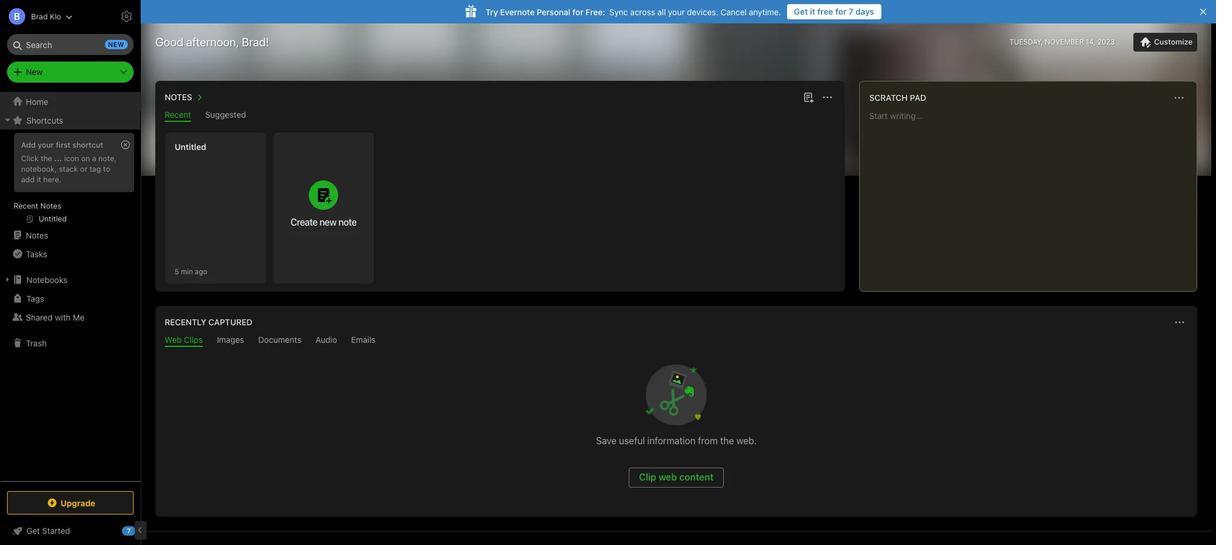 Task type: locate. For each thing, give the bounding box(es) containing it.
for left 'free:'
[[573, 7, 584, 17]]

afternoon,
[[186, 35, 239, 49]]

notes link
[[0, 226, 140, 244]]

0 horizontal spatial for
[[573, 7, 584, 17]]

shared
[[26, 312, 53, 322]]

devices.
[[687, 7, 718, 17]]

get started
[[26, 526, 70, 536]]

0 vertical spatial it
[[810, 6, 815, 16]]

recent inside group
[[13, 201, 38, 210]]

icon
[[64, 154, 79, 163]]

tab list containing web clips
[[158, 335, 1195, 347]]

first
[[56, 140, 70, 149]]

emails tab
[[351, 335, 376, 347]]

tuesday, november 14, 2023
[[1010, 38, 1115, 46]]

your
[[668, 7, 685, 17], [38, 140, 54, 149]]

0 horizontal spatial it
[[37, 175, 41, 184]]

7 left click to collapse image
[[127, 527, 131, 535]]

for right free
[[835, 6, 847, 16]]

scratch
[[869, 93, 908, 103]]

get for get it free for 7 days
[[794, 6, 808, 16]]

personal
[[537, 7, 570, 17]]

the right 'from'
[[720, 436, 734, 446]]

web clips tab panel
[[155, 347, 1197, 517]]

for for free:
[[573, 7, 584, 17]]

untitled
[[175, 142, 206, 152]]

get
[[794, 6, 808, 16], [26, 526, 40, 536]]

to
[[103, 164, 110, 173]]

shortcuts
[[26, 115, 63, 125]]

tags button
[[0, 289, 140, 308]]

new
[[108, 40, 124, 48], [319, 217, 336, 227]]

1 vertical spatial notes
[[40, 201, 61, 210]]

1 horizontal spatial your
[[668, 7, 685, 17]]

0 horizontal spatial 7
[[127, 527, 131, 535]]

1 vertical spatial get
[[26, 526, 40, 536]]

cancel
[[721, 7, 747, 17]]

notes inside group
[[40, 201, 61, 210]]

0 vertical spatial tab list
[[158, 110, 843, 122]]

with
[[55, 312, 71, 322]]

new inside create new note button
[[319, 217, 336, 227]]

tab list containing recent
[[158, 110, 843, 122]]

ago
[[195, 267, 207, 276]]

new down settings image
[[108, 40, 124, 48]]

2023
[[1098, 38, 1115, 46]]

save
[[596, 436, 617, 446]]

click
[[21, 154, 39, 163]]

5 min ago
[[175, 267, 207, 276]]

7
[[849, 6, 854, 16], [127, 527, 131, 535]]

1 horizontal spatial new
[[319, 217, 336, 227]]

suggested
[[205, 110, 246, 120]]

0 vertical spatial get
[[794, 6, 808, 16]]

recent down notes button on the left top of the page
[[165, 110, 191, 120]]

1 vertical spatial tab list
[[158, 335, 1195, 347]]

get left started
[[26, 526, 40, 536]]

tasks button
[[0, 244, 140, 263]]

it left free
[[810, 6, 815, 16]]

started
[[42, 526, 70, 536]]

shortcut
[[72, 140, 103, 149]]

1 for from the left
[[835, 6, 847, 16]]

1 horizontal spatial for
[[835, 6, 847, 16]]

0 vertical spatial new
[[108, 40, 124, 48]]

recent for recent
[[165, 110, 191, 120]]

tasks
[[26, 249, 47, 259]]

0 vertical spatial recent
[[165, 110, 191, 120]]

0 vertical spatial the
[[41, 154, 52, 163]]

audio
[[316, 335, 337, 345]]

more actions image
[[821, 90, 835, 104], [1172, 91, 1186, 105]]

0 horizontal spatial your
[[38, 140, 54, 149]]

0 vertical spatial your
[[668, 7, 685, 17]]

tag
[[90, 164, 101, 173]]

recent tab panel
[[155, 122, 845, 292]]

notes up the tasks
[[26, 230, 48, 240]]

0 horizontal spatial get
[[26, 526, 40, 536]]

try evernote personal for free: sync across all your devices. cancel anytime.
[[486, 7, 781, 17]]

min
[[181, 267, 193, 276]]

new left note
[[319, 217, 336, 227]]

more actions image inside field
[[1172, 91, 1186, 105]]

more actions field for recently captured
[[1172, 314, 1188, 331]]

evernote
[[500, 7, 535, 17]]

1 horizontal spatial 7
[[849, 6, 854, 16]]

tab list
[[158, 110, 843, 122], [158, 335, 1195, 347]]

get it free for 7 days
[[794, 6, 874, 16]]

or
[[80, 164, 87, 173]]

0 horizontal spatial more actions image
[[821, 90, 835, 104]]

a
[[92, 154, 96, 163]]

0 horizontal spatial recent
[[13, 201, 38, 210]]

2 tab list from the top
[[158, 335, 1195, 347]]

it inside the get it free for 7 days button
[[810, 6, 815, 16]]

good
[[155, 35, 183, 49]]

information
[[647, 436, 696, 446]]

your up click the ...
[[38, 140, 54, 149]]

captured
[[208, 317, 252, 327]]

note,
[[98, 154, 116, 163]]

audio tab
[[316, 335, 337, 347]]

1 horizontal spatial get
[[794, 6, 808, 16]]

1 vertical spatial the
[[720, 436, 734, 446]]

images tab
[[217, 335, 244, 347]]

group containing add your first shortcut
[[0, 130, 140, 230]]

click to collapse image
[[136, 523, 145, 537]]

7 left days
[[849, 6, 854, 16]]

expand notebooks image
[[3, 275, 12, 284]]

scratch pad button
[[867, 91, 926, 105]]

1 tab list from the top
[[158, 110, 843, 122]]

Start writing… text field
[[869, 111, 1196, 282]]

shared with me link
[[0, 308, 140, 326]]

shared with me
[[26, 312, 85, 322]]

useful
[[619, 436, 645, 446]]

Account field
[[0, 5, 73, 28]]

web clips tab
[[165, 335, 203, 347]]

More actions field
[[820, 89, 836, 106], [1171, 90, 1188, 106], [1172, 314, 1188, 331]]

0 vertical spatial notes
[[165, 92, 192, 102]]

Help and Learning task checklist field
[[0, 522, 141, 540]]

the left ...
[[41, 154, 52, 163]]

images
[[217, 335, 244, 345]]

web clips
[[165, 335, 203, 345]]

tuesday,
[[1010, 38, 1043, 46]]

recent down add
[[13, 201, 38, 210]]

1 horizontal spatial recent
[[165, 110, 191, 120]]

0 vertical spatial 7
[[849, 6, 854, 16]]

documents
[[258, 335, 301, 345]]

group
[[0, 130, 140, 230]]

2 for from the left
[[573, 7, 584, 17]]

create new note button
[[273, 132, 374, 284]]

it
[[810, 6, 815, 16], [37, 175, 41, 184]]

1 vertical spatial your
[[38, 140, 54, 149]]

it down notebook,
[[37, 175, 41, 184]]

your inside group
[[38, 140, 54, 149]]

save useful information from the web.
[[596, 436, 757, 446]]

14,
[[1086, 38, 1096, 46]]

for
[[835, 6, 847, 16], [573, 7, 584, 17]]

add
[[21, 175, 35, 184]]

1 vertical spatial recent
[[13, 201, 38, 210]]

for inside the get it free for 7 days button
[[835, 6, 847, 16]]

upgrade button
[[7, 491, 134, 515]]

1 horizontal spatial more actions image
[[1172, 91, 1186, 105]]

notes up recent tab
[[165, 92, 192, 102]]

0 horizontal spatial new
[[108, 40, 124, 48]]

tree
[[0, 92, 141, 481]]

1 horizontal spatial the
[[720, 436, 734, 446]]

customize
[[1154, 37, 1193, 46]]

1 vertical spatial 7
[[127, 527, 131, 535]]

1 vertical spatial it
[[37, 175, 41, 184]]

0 horizontal spatial the
[[41, 154, 52, 163]]

scratch pad
[[869, 93, 926, 103]]

get left free
[[794, 6, 808, 16]]

get inside button
[[794, 6, 808, 16]]

1 vertical spatial new
[[319, 217, 336, 227]]

notes down here.
[[40, 201, 61, 210]]

Search text field
[[15, 34, 125, 55]]

add your first shortcut
[[21, 140, 103, 149]]

get inside help and learning task checklist field
[[26, 526, 40, 536]]

your right all
[[668, 7, 685, 17]]

recent
[[165, 110, 191, 120], [13, 201, 38, 210]]

1 horizontal spatial it
[[810, 6, 815, 16]]

clips
[[184, 335, 203, 345]]

new button
[[7, 62, 134, 83]]

tags
[[26, 293, 44, 303]]

brad
[[31, 11, 48, 21]]

november
[[1045, 38, 1084, 46]]



Task type: describe. For each thing, give the bounding box(es) containing it.
tree containing home
[[0, 92, 141, 481]]

recent for recent notes
[[13, 201, 38, 210]]

web
[[165, 335, 182, 345]]

notebooks link
[[0, 270, 140, 289]]

documents tab
[[258, 335, 301, 347]]

all
[[658, 7, 666, 17]]

more actions image
[[1173, 315, 1187, 329]]

...
[[54, 154, 62, 163]]

recently
[[165, 317, 206, 327]]

more actions field for scratch pad
[[1171, 90, 1188, 106]]

5
[[175, 267, 179, 276]]

add
[[21, 140, 36, 149]]

clip web content
[[639, 472, 714, 482]]

notes button
[[162, 90, 206, 104]]

across
[[630, 7, 655, 17]]

emails
[[351, 335, 376, 345]]

recently captured button
[[162, 315, 252, 329]]

trash
[[26, 338, 47, 348]]

settings image
[[120, 9, 134, 23]]

days
[[856, 6, 874, 16]]

good afternoon, brad!
[[155, 35, 269, 49]]

get it free for 7 days button
[[787, 4, 881, 19]]

from
[[698, 436, 718, 446]]

new search field
[[15, 34, 128, 55]]

web.
[[737, 436, 757, 446]]

clip
[[639, 472, 656, 482]]

shortcuts button
[[0, 111, 140, 130]]

me
[[73, 312, 85, 322]]

on
[[81, 154, 90, 163]]

create new note
[[291, 217, 357, 227]]

for for 7
[[835, 6, 847, 16]]

web
[[659, 472, 677, 482]]

free
[[818, 6, 833, 16]]

tab list for notes
[[158, 110, 843, 122]]

icon on a note, notebook, stack or tag to add it here.
[[21, 154, 116, 184]]

notebooks
[[26, 275, 67, 285]]

brad!
[[242, 35, 269, 49]]

notebook,
[[21, 164, 57, 173]]

7 inside the get it free for 7 days button
[[849, 6, 854, 16]]

here.
[[43, 175, 61, 184]]

recent tab
[[165, 110, 191, 122]]

trash link
[[0, 334, 140, 352]]

get for get started
[[26, 526, 40, 536]]

tab list for recently captured
[[158, 335, 1195, 347]]

customize button
[[1134, 33, 1197, 52]]

recently captured
[[165, 317, 252, 327]]

notes inside button
[[165, 92, 192, 102]]

recent notes
[[13, 201, 61, 210]]

free:
[[586, 7, 605, 17]]

try
[[486, 7, 498, 17]]

7 inside help and learning task checklist field
[[127, 527, 131, 535]]

2 vertical spatial notes
[[26, 230, 48, 240]]

new
[[26, 67, 43, 77]]

note
[[338, 217, 357, 227]]

it inside icon on a note, notebook, stack or tag to add it here.
[[37, 175, 41, 184]]

upgrade
[[61, 498, 95, 508]]

stack
[[59, 164, 78, 173]]

click the ...
[[21, 154, 62, 163]]

suggested tab
[[205, 110, 246, 122]]

create
[[291, 217, 317, 227]]

the inside group
[[41, 154, 52, 163]]

clip web content button
[[629, 468, 724, 488]]

home
[[26, 96, 48, 106]]

anytime.
[[749, 7, 781, 17]]

home link
[[0, 92, 141, 111]]

sync
[[609, 7, 628, 17]]

pad
[[910, 93, 926, 103]]

new inside new 'search box'
[[108, 40, 124, 48]]

content
[[679, 472, 714, 482]]

the inside web clips tab panel
[[720, 436, 734, 446]]



Task type: vqa. For each thing, say whether or not it's contained in the screenshot.
bottommost your
yes



